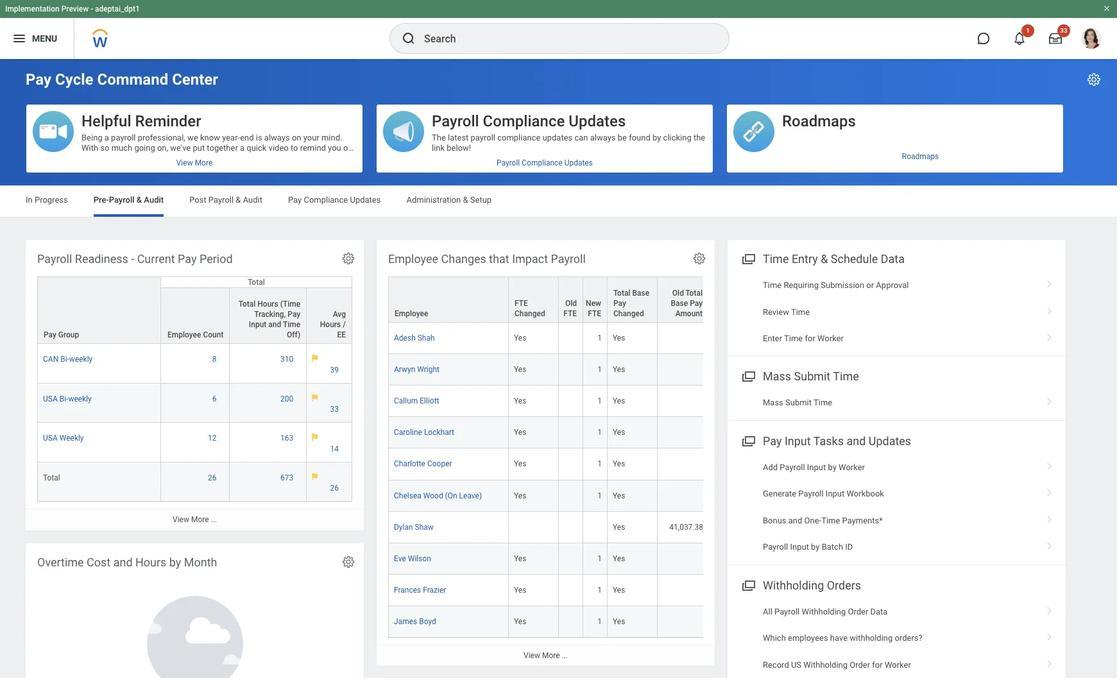 Task type: vqa. For each thing, say whether or not it's contained in the screenshot.
by in the the latest payroll compliance updates can always be found by clicking the link below!
yes



Task type: locate. For each thing, give the bounding box(es) containing it.
changed
[[515, 309, 545, 318], [614, 309, 644, 318]]

2 horizontal spatial hours
[[320, 320, 341, 329]]

by right 'found'
[[653, 133, 661, 142]]

2 vertical spatial withholding
[[804, 660, 848, 670]]

1 vertical spatial mass
[[763, 398, 784, 408]]

employee for employee
[[395, 309, 428, 318]]

to
[[291, 143, 298, 153], [179, 153, 187, 163]]

audit for pre-payroll & audit
[[144, 195, 164, 205]]

a down end
[[240, 143, 245, 153]]

row containing callum elliott
[[388, 386, 1117, 417]]

the average hours per employee is less than 40.  all hours might not be submitted for the current open pay period. element containing 14
[[312, 433, 347, 454]]

employee button
[[389, 277, 508, 322]]

hours inside avg hours / ee
[[320, 320, 341, 329]]

payroll right add
[[780, 463, 805, 472]]

shah
[[418, 334, 435, 343]]

more inside employee changes that impact payroll element
[[542, 651, 560, 660]]

employee inside popup button
[[395, 309, 428, 318]]

fte down new
[[588, 309, 601, 318]]

the average hours per employee is less than 40.  all hours might not be submitted for the current open pay period. image for 26
[[312, 473, 318, 481]]

Search Workday  search field
[[424, 24, 703, 53]]

- for current
[[131, 252, 134, 266]]

1 horizontal spatial view
[[524, 651, 540, 660]]

3 list from the top
[[728, 599, 1066, 678]]

audit
[[144, 195, 164, 205], [243, 195, 262, 205]]

old fte button
[[559, 277, 583, 322]]

important
[[104, 153, 141, 163]]

helpful reminder
[[82, 112, 201, 130]]

1 vertical spatial ...
[[562, 651, 568, 660]]

employee left count
[[168, 331, 201, 340]]

1 for chelsea wood (on leave)
[[598, 491, 602, 500]]

base up amount
[[671, 299, 688, 308]]

1 horizontal spatial hours
[[258, 300, 278, 309]]

pre-
[[93, 195, 109, 205]]

0 horizontal spatial your
[[226, 153, 242, 163]]

compliance
[[483, 112, 565, 130], [522, 158, 563, 167], [304, 195, 348, 205]]

0 vertical spatial order
[[848, 607, 869, 617]]

1 vertical spatial submit
[[786, 398, 812, 408]]

- left current
[[131, 252, 134, 266]]

order up withholding
[[848, 607, 869, 617]]

total for total base pay changed
[[614, 289, 631, 298]]

we've
[[170, 143, 191, 153]]

6 button
[[212, 394, 218, 404]]

1 chevron right image from the top
[[1042, 303, 1058, 315]]

3 chevron right image from the top
[[1042, 458, 1058, 471]]

and right the cost
[[113, 556, 133, 569]]

orders
[[827, 579, 861, 592]]

1 changed from the left
[[515, 309, 545, 318]]

1 horizontal spatial changed
[[614, 309, 644, 318]]

by left month
[[169, 556, 181, 569]]

payroll compliance updates
[[432, 112, 626, 130], [497, 158, 593, 167]]

& for pre-payroll & audit
[[137, 195, 142, 205]]

the average hours per employee is less than 40.  all hours might not be submitted for the current open pay period. element containing 39
[[312, 354, 347, 375]]

that
[[489, 252, 509, 266]]

mass submit time
[[763, 370, 859, 383], [763, 398, 832, 408]]

employee column header
[[388, 277, 509, 324]]

1 for caroline lockhart
[[598, 428, 602, 437]]

more for pay
[[191, 516, 209, 525]]

compliance down updates
[[522, 158, 563, 167]]

row containing dylan shaw
[[388, 512, 1117, 543]]

1 horizontal spatial more
[[542, 651, 560, 660]]

1 horizontal spatial payroll
[[471, 133, 495, 142]]

pay left period
[[178, 252, 197, 266]]

- inside menu banner
[[91, 4, 93, 13]]

chevron right image for bonus and one-time payments*
[[1042, 511, 1058, 524]]

0 horizontal spatial changed
[[515, 309, 545, 318]]

0 vertical spatial usa
[[43, 394, 58, 403]]

usa left weekly
[[43, 434, 58, 443]]

changed left 'old fte'
[[515, 309, 545, 318]]

0 horizontal spatial more
[[191, 516, 209, 525]]

... inside employee changes that impact payroll element
[[562, 651, 568, 660]]

1 horizontal spatial 26
[[330, 484, 339, 493]]

employees
[[788, 633, 828, 643]]

for down withholding
[[872, 660, 883, 670]]

pay down (time at the left top
[[288, 310, 300, 319]]

chelsea wood (on leave)
[[394, 491, 482, 500]]

1 vertical spatial bi-
[[59, 394, 68, 403]]

chevron right image inside all payroll withholding order data link
[[1042, 602, 1058, 615]]

view for current
[[173, 516, 189, 525]]

& for time entry & schedule data
[[821, 252, 828, 266]]

hours for total
[[258, 300, 278, 309]]

row containing caroline lockhart
[[388, 417, 1117, 449]]

chevron right image for enter time for worker
[[1042, 329, 1058, 342]]

chevron right image inside time requiring submission or approval "link"
[[1042, 276, 1058, 289]]

1 vertical spatial 33
[[330, 405, 339, 414]]

updates down of
[[350, 195, 381, 205]]

row containing chelsea wood (on leave)
[[388, 480, 1117, 512]]

1 horizontal spatial 26 button
[[330, 483, 341, 494]]

bonus and one-time payments*
[[763, 516, 883, 525]]

input left tasks in the bottom of the page
[[785, 434, 811, 448]]

33 button left profile logan mcneil image on the right top of the page
[[1042, 24, 1070, 53]]

1 vertical spatial view
[[524, 651, 540, 660]]

row
[[37, 277, 352, 344], [388, 277, 1117, 324], [37, 288, 352, 344], [388, 323, 1117, 354], [37, 344, 352, 384], [388, 354, 1117, 386], [37, 384, 352, 423], [388, 386, 1117, 417], [388, 417, 1117, 449], [37, 423, 352, 463], [388, 449, 1117, 480], [37, 463, 352, 502], [388, 480, 1117, 512], [388, 512, 1117, 543], [388, 543, 1117, 575], [388, 575, 1117, 606], [388, 606, 1117, 638]]

implementation preview -   adeptai_dpt1
[[5, 4, 140, 13]]

row containing total base pay changed
[[388, 277, 1117, 324]]

changed right new fte
[[614, 309, 644, 318]]

0 horizontal spatial 33
[[330, 405, 339, 414]]

0 vertical spatial mass submit time
[[763, 370, 859, 383]]

bi- right can
[[60, 355, 69, 364]]

5 chevron right image from the top
[[1042, 629, 1058, 642]]

chevron right image for generate payroll input workbook
[[1042, 485, 1058, 498]]

payroll down bonus
[[763, 542, 788, 552]]

3 the average hours per employee is less than 40.  all hours might not be submitted for the current open pay period. image from the top
[[312, 473, 318, 481]]

view more ... for pay
[[173, 516, 217, 525]]

2 vertical spatial the average hours per employee is less than 40.  all hours might not be submitted for the current open pay period. image
[[312, 473, 318, 481]]

3 the average hours per employee is less than 40.  all hours might not be submitted for the current open pay period. element from the top
[[312, 433, 347, 454]]

total down usa weekly in the left of the page
[[43, 474, 60, 483]]

0 vertical spatial old
[[672, 289, 684, 298]]

row containing charlotte cooper
[[388, 449, 1117, 480]]

chevron right image inside add payroll input by worker link
[[1042, 458, 1058, 471]]

5 chevron right image from the top
[[1042, 538, 1058, 551]]

menu group image
[[739, 250, 757, 267], [739, 432, 757, 449], [739, 576, 757, 593]]

pay down down!
[[288, 195, 302, 205]]

& right pre-
[[137, 195, 142, 205]]

know
[[200, 133, 220, 142]]

chevron right image inside review time link
[[1042, 303, 1058, 315]]

enter time for worker
[[763, 334, 844, 343]]

0 horizontal spatial payroll
[[111, 133, 136, 142]]

callum elliott link
[[394, 394, 439, 406]]

add payroll input by worker
[[763, 463, 865, 472]]

fte inside fte changed
[[515, 299, 528, 308]]

0 vertical spatial view more ...
[[173, 516, 217, 525]]

fte inside old fte popup button
[[564, 309, 577, 318]]

one-
[[805, 516, 822, 525]]

1 payroll from the left
[[111, 133, 136, 142]]

1 list from the top
[[728, 272, 1066, 352]]

1 vertical spatial menu group image
[[739, 432, 757, 449]]

0 vertical spatial bi-
[[60, 355, 69, 364]]

your up the remind
[[303, 133, 319, 142]]

setup
[[470, 195, 492, 205]]

callum elliott
[[394, 397, 439, 406]]

frazier
[[423, 586, 446, 595]]

chevron right image
[[1042, 276, 1058, 289], [1042, 394, 1058, 407], [1042, 458, 1058, 471], [1042, 602, 1058, 615], [1042, 629, 1058, 642]]

hours inside overtime cost and hours by month element
[[135, 556, 166, 569]]

1 horizontal spatial old
[[672, 289, 684, 298]]

chelsea wood (on leave) link
[[394, 489, 482, 500]]

adesh
[[394, 334, 416, 343]]

2 payroll from the left
[[471, 133, 495, 142]]

0 horizontal spatial view more ...
[[173, 516, 217, 525]]

time up off)
[[283, 320, 300, 329]]

row containing usa bi-weekly
[[37, 384, 352, 423]]

withholding inside "link"
[[804, 660, 848, 670]]

0 horizontal spatial -
[[91, 4, 93, 13]]

4 the average hours per employee is less than 40.  all hours might not be submitted for the current open pay period. element from the top
[[312, 473, 347, 494]]

list for updates
[[728, 454, 1066, 561]]

order
[[848, 607, 869, 617], [850, 660, 870, 670]]

yes
[[514, 334, 527, 343], [613, 334, 625, 343], [514, 365, 527, 374], [613, 365, 625, 374], [514, 397, 527, 406], [613, 397, 625, 406], [514, 428, 527, 437], [613, 428, 625, 437], [514, 460, 527, 469], [613, 460, 625, 469], [514, 491, 527, 500], [613, 491, 625, 500], [613, 523, 625, 532], [514, 554, 527, 563], [613, 554, 625, 563], [514, 586, 527, 595], [613, 586, 625, 595], [514, 617, 527, 626], [613, 617, 625, 626]]

mass submit time link
[[728, 390, 1066, 416]]

count
[[203, 331, 224, 340]]

1 vertical spatial to
[[179, 153, 187, 163]]

the average hours per employee is less than 40.  all hours might not be submitted for the current open pay period. element for 673
[[312, 473, 347, 494]]

total down total popup button
[[239, 300, 256, 309]]

hours up tracking, on the top of the page
[[258, 300, 278, 309]]

26 button
[[208, 473, 218, 483], [330, 483, 341, 494]]

base inside old total base pay amount
[[671, 299, 688, 308]]

row containing james boyd
[[388, 606, 1117, 638]]

view more ... inside employee changes that impact payroll element
[[524, 651, 568, 660]]

0 vertical spatial submit
[[794, 370, 831, 383]]

view more ... link inside employee changes that impact payroll element
[[377, 645, 715, 666]]

data up approval
[[881, 252, 905, 266]]

updates up can in the right of the page
[[569, 112, 626, 130]]

to down we've
[[179, 153, 187, 163]]

weekly
[[69, 355, 93, 364], [68, 394, 92, 403]]

of
[[343, 143, 351, 153]]

the
[[432, 133, 446, 142]]

1 vertical spatial base
[[671, 299, 688, 308]]

payroll right all
[[775, 607, 800, 617]]

0 horizontal spatial audit
[[144, 195, 164, 205]]

old inside old total base pay amount
[[672, 289, 684, 298]]

compliance inside tab list
[[304, 195, 348, 205]]

2 vertical spatial employee
[[168, 331, 201, 340]]

chevron right image for time entry & schedule data
[[1042, 276, 1058, 289]]

1 button
[[1006, 24, 1035, 53]]

main content
[[0, 59, 1117, 678]]

always left be
[[590, 133, 616, 142]]

0 horizontal spatial base
[[632, 289, 650, 298]]

enter
[[763, 334, 782, 343]]

input down one-
[[790, 542, 809, 552]]

weekly up weekly
[[68, 394, 92, 403]]

1 vertical spatial hours
[[320, 320, 341, 329]]

employee inside popup button
[[168, 331, 201, 340]]

wilson
[[408, 554, 431, 563]]

4 chevron right image from the top
[[1042, 602, 1058, 615]]

1 vertical spatial data
[[871, 607, 888, 617]]

charlotte
[[394, 460, 425, 469]]

2 audit from the left
[[243, 195, 262, 205]]

26 button down 12 button
[[208, 473, 218, 483]]

1 vertical spatial usa
[[43, 434, 58, 443]]

the average hours per employee is less than 40.  all hours might not be submitted for the current open pay period. element containing 33
[[312, 394, 347, 415]]

payroll down the important
[[109, 195, 135, 205]]

the average hours per employee is less than 40.  all hours might not be submitted for the current open pay period. element right 163 button
[[312, 433, 347, 454]]

by left 'batch'
[[811, 542, 820, 552]]

2 vertical spatial menu group image
[[739, 576, 757, 593]]

the average hours per employee is less than 40.  all hours might not be submitted for the current open pay period. image right 673 button
[[312, 473, 318, 481]]

the average hours per employee is less than 40.  all hours might not be submitted for the current open pay period. element
[[312, 354, 347, 375], [312, 394, 347, 415], [312, 433, 347, 454], [312, 473, 347, 494]]

total right new fte column header
[[614, 289, 631, 298]]

the average hours per employee is less than 40.  all hours might not be submitted for the current open pay period. image for 33
[[312, 394, 318, 402]]

cell
[[559, 323, 583, 354], [658, 323, 709, 354], [559, 354, 583, 386], [658, 354, 709, 386], [559, 386, 583, 417], [658, 386, 709, 417], [559, 417, 583, 449], [658, 417, 709, 449], [559, 449, 583, 480], [658, 449, 709, 480], [559, 480, 583, 512], [658, 480, 709, 512], [509, 512, 559, 543], [559, 512, 583, 543], [583, 512, 608, 543], [559, 543, 583, 575], [658, 543, 709, 575], [559, 575, 583, 606], [658, 575, 709, 606], [559, 606, 583, 638], [658, 606, 709, 638]]

can bi-weekly
[[43, 355, 93, 364]]

1 mass submit time from the top
[[763, 370, 859, 383]]

command
[[97, 71, 168, 89]]

1 vertical spatial employee
[[395, 309, 428, 318]]

wood
[[423, 491, 443, 500]]

1 for adesh shah
[[598, 334, 602, 343]]

33 down 39 "button"
[[330, 405, 339, 414]]

1 for james boyd
[[598, 617, 602, 626]]

pay inside total base pay changed
[[614, 299, 626, 308]]

chevron right image inside record us withholding order for worker "link"
[[1042, 656, 1058, 668]]

compliance up "compliance" at the left top of the page
[[483, 112, 565, 130]]

usa weekly link
[[43, 431, 84, 443]]

for down review time
[[805, 334, 816, 343]]

old inside 'old fte'
[[565, 299, 577, 308]]

673
[[280, 474, 293, 483]]

2 always from the left
[[590, 133, 616, 142]]

1 vertical spatial view more ... link
[[377, 645, 715, 666]]

0 vertical spatial 26 button
[[208, 473, 218, 483]]

1 vertical spatial 33 button
[[330, 404, 341, 415]]

off)
[[287, 331, 300, 340]]

bi- up usa weekly link
[[59, 394, 68, 403]]

0 vertical spatial weekly
[[69, 355, 93, 364]]

more for payroll
[[542, 651, 560, 660]]

input
[[249, 320, 267, 329], [785, 434, 811, 448], [807, 463, 826, 472], [826, 489, 845, 499], [790, 542, 809, 552]]

time inside total hours (time tracking, pay input and time off)
[[283, 320, 300, 329]]

the average hours per employee is less than 40.  all hours might not be submitted for the current open pay period. image
[[312, 354, 318, 362]]

chevron right image for review time
[[1042, 303, 1058, 315]]

quick
[[247, 143, 267, 153]]

1 the average hours per employee is less than 40.  all hours might not be submitted for the current open pay period. image from the top
[[312, 394, 318, 402]]

6
[[212, 394, 217, 403]]

1 horizontal spatial -
[[131, 252, 134, 266]]

view more ... inside payroll readiness - current pay period element
[[173, 516, 217, 525]]

payroll up latest
[[432, 112, 479, 130]]

data up withholding
[[871, 607, 888, 617]]

view inside employee changes that impact payroll element
[[524, 651, 540, 660]]

6 chevron right image from the top
[[1042, 656, 1058, 668]]

old for old total base pay amount
[[672, 289, 684, 298]]

mass submit time down enter time for worker
[[763, 370, 859, 383]]

order down withholding
[[850, 660, 870, 670]]

... inside payroll readiness - current pay period element
[[211, 516, 217, 525]]

2 vertical spatial list
[[728, 599, 1066, 678]]

163
[[280, 434, 293, 443]]

the average hours per employee is less than 40.  all hours might not be submitted for the current open pay period. image
[[312, 394, 318, 402], [312, 433, 318, 441], [312, 473, 318, 481]]

0 horizontal spatial view more ... link
[[26, 509, 364, 530]]

review time link
[[728, 299, 1066, 325]]

pay inside total hours (time tracking, pay input and time off)
[[288, 310, 300, 319]]

0 horizontal spatial for
[[805, 334, 816, 343]]

0 vertical spatial hours
[[258, 300, 278, 309]]

a
[[104, 133, 109, 142], [240, 143, 245, 153]]

frances frazier link
[[394, 583, 446, 595]]

view more ... for payroll
[[524, 651, 568, 660]]

...
[[211, 516, 217, 525], [562, 651, 568, 660]]

4 chevron right image from the top
[[1042, 511, 1058, 524]]

view inside payroll readiness - current pay period element
[[173, 516, 189, 525]]

input down tracking, on the top of the page
[[249, 320, 267, 329]]

33 left notifications element
[[1060, 27, 1068, 34]]

the average hours per employee is less than 40.  all hours might not be submitted for the current open pay period. element down ee
[[312, 354, 347, 375]]

progress
[[35, 195, 68, 205]]

2 vertical spatial hours
[[135, 556, 166, 569]]

old up amount
[[672, 289, 684, 298]]

arwyn wright
[[394, 365, 440, 374]]

0 vertical spatial 33 button
[[1042, 24, 1070, 53]]

2 list from the top
[[728, 454, 1066, 561]]

review
[[763, 307, 789, 317]]

1 for frances frazier
[[598, 586, 602, 595]]

adesh shah link
[[394, 331, 435, 343]]

total inside total hours (time tracking, pay input and time off)
[[239, 300, 256, 309]]

0 horizontal spatial 33 button
[[330, 404, 341, 415]]

2 horizontal spatial fte
[[588, 309, 601, 318]]

1 vertical spatial more
[[542, 651, 560, 660]]

1 horizontal spatial audit
[[243, 195, 262, 205]]

by down tasks in the bottom of the page
[[828, 463, 837, 472]]

1 vertical spatial -
[[131, 252, 134, 266]]

26 down 14 button
[[330, 484, 339, 493]]

0 vertical spatial ...
[[211, 516, 217, 525]]

row containing adesh shah
[[388, 323, 1117, 354]]

order inside "link"
[[850, 660, 870, 670]]

submit down enter time for worker
[[794, 370, 831, 383]]

and
[[268, 320, 281, 329], [847, 434, 866, 448], [789, 516, 802, 525], [113, 556, 133, 569]]

1 horizontal spatial view more ... link
[[377, 645, 715, 666]]

1 chevron right image from the top
[[1042, 276, 1058, 289]]

1 menu group image from the top
[[739, 250, 757, 267]]

more inside payroll readiness - current pay period element
[[191, 516, 209, 525]]

- right preview
[[91, 4, 93, 13]]

order for data
[[848, 607, 869, 617]]

1 vertical spatial old
[[565, 299, 577, 308]]

bonus and one-time payments* link
[[728, 507, 1066, 534]]

and right tasks in the bottom of the page
[[847, 434, 866, 448]]

2 usa from the top
[[43, 434, 58, 443]]

enter time for worker link
[[728, 325, 1066, 352]]

33 button
[[1042, 24, 1070, 53], [330, 404, 341, 415]]

1 the average hours per employee is less than 40.  all hours might not be submitted for the current open pay period. element from the top
[[312, 354, 347, 375]]

audit for post payroll & audit
[[243, 195, 262, 205]]

chevron right image inside payroll input by batch id link
[[1042, 538, 1058, 551]]

updates down the latest payroll compliance updates can always be found by clicking the link below!
[[565, 158, 593, 167]]

payroll inside the latest payroll compliance updates can always be found by clicking the link below!
[[471, 133, 495, 142]]

chevron right image for record us withholding order for worker
[[1042, 656, 1058, 668]]

1 horizontal spatial a
[[240, 143, 245, 153]]

0 horizontal spatial 26 button
[[208, 473, 218, 483]]

1 vertical spatial weekly
[[68, 394, 92, 403]]

0 vertical spatial mass
[[763, 370, 791, 383]]

total hours (time tracking, pay input and time off) button
[[230, 288, 306, 343]]

withholding up all
[[763, 579, 824, 592]]

total inside total base pay changed
[[614, 289, 631, 298]]

... for payroll
[[562, 651, 568, 660]]

worker up 'workbook'
[[839, 463, 865, 472]]

frances
[[394, 586, 421, 595]]

1 horizontal spatial 33 button
[[1042, 24, 1070, 53]]

2 menu group image from the top
[[739, 432, 757, 449]]

submit inside mass submit time link
[[786, 398, 812, 408]]

weekly for can bi-weekly
[[69, 355, 93, 364]]

your down together
[[226, 153, 242, 163]]

the average hours per employee is less than 40.  all hours might not be submitted for the current open pay period. element containing 26
[[312, 473, 347, 494]]

you
[[328, 143, 341, 153]]

and down tracking, on the top of the page
[[268, 320, 281, 329]]

payroll inside being a payroll professional, we know year-end is always on your mind. with so much going on, we've put together a quick video to remind you of some important concepts to help keep your stress down!
[[111, 133, 136, 142]]

0 horizontal spatial 26
[[208, 474, 217, 483]]

pay right new fte column header
[[614, 299, 626, 308]]

0 vertical spatial more
[[191, 516, 209, 525]]

0 vertical spatial list
[[728, 272, 1066, 352]]

310
[[280, 355, 293, 364]]

chevron right image inside generate payroll input workbook link
[[1042, 485, 1058, 498]]

mass submit time up tasks in the bottom of the page
[[763, 398, 832, 408]]

always
[[264, 133, 290, 142], [590, 133, 616, 142]]

main content containing pay cycle command center
[[0, 59, 1117, 678]]

1 audit from the left
[[144, 195, 164, 205]]

pay group
[[44, 331, 79, 340]]

configure employee changes that impact payroll image
[[692, 252, 707, 266]]

1 vertical spatial list
[[728, 454, 1066, 561]]

withholding right us
[[804, 660, 848, 670]]

list
[[728, 272, 1066, 352], [728, 454, 1066, 561], [728, 599, 1066, 678]]

1 horizontal spatial base
[[671, 299, 688, 308]]

arwyn wright link
[[394, 363, 440, 374]]

list containing add payroll input by worker
[[728, 454, 1066, 561]]

fte inside new fte
[[588, 309, 601, 318]]

payroll compliance updates down updates
[[497, 158, 593, 167]]

& right post
[[236, 195, 241, 205]]

0 horizontal spatial roadmaps
[[782, 112, 856, 130]]

1 vertical spatial mass submit time
[[763, 398, 832, 408]]

total inside old total base pay amount
[[686, 289, 703, 298]]

total for total element
[[43, 474, 60, 483]]

usa for usa bi-weekly
[[43, 394, 58, 403]]

tab list containing in progress
[[13, 186, 1105, 217]]

0 vertical spatial base
[[632, 289, 650, 298]]

2 the average hours per employee is less than 40.  all hours might not be submitted for the current open pay period. image from the top
[[312, 433, 318, 441]]

3 menu group image from the top
[[739, 576, 757, 593]]

be
[[618, 133, 627, 142]]

base left old total base pay amount popup button
[[632, 289, 650, 298]]

overtime cost and hours by month element
[[26, 544, 364, 678]]

1 vertical spatial 26 button
[[330, 483, 341, 494]]

1 for callum elliott
[[598, 397, 602, 406]]

chevron right image
[[1042, 303, 1058, 315], [1042, 329, 1058, 342], [1042, 485, 1058, 498], [1042, 511, 1058, 524], [1042, 538, 1058, 551], [1042, 656, 1058, 668]]

profile logan mcneil image
[[1081, 28, 1102, 51]]

2 changed from the left
[[614, 309, 644, 318]]

2 vertical spatial worker
[[885, 660, 911, 670]]

usa
[[43, 394, 58, 403], [43, 434, 58, 443]]

time up the review
[[763, 281, 782, 290]]

fte left new fte
[[564, 309, 577, 318]]

200
[[280, 394, 293, 403]]

usa down can
[[43, 394, 58, 403]]

list containing all payroll withholding order data
[[728, 599, 1066, 678]]

3 chevron right image from the top
[[1042, 485, 1058, 498]]

1 vertical spatial your
[[226, 153, 242, 163]]

0 horizontal spatial always
[[264, 133, 290, 142]]

1 vertical spatial for
[[872, 660, 883, 670]]

the average hours per employee is less than 40.  all hours might not be submitted for the current open pay period. element down the 39
[[312, 394, 347, 415]]

and left one-
[[789, 516, 802, 525]]

1 vertical spatial 26
[[330, 484, 339, 493]]

1 vertical spatial the average hours per employee is less than 40.  all hours might not be submitted for the current open pay period. image
[[312, 433, 318, 441]]

weekly down group
[[69, 355, 93, 364]]

chevron right image for payroll input by batch id
[[1042, 538, 1058, 551]]

caroline
[[394, 428, 422, 437]]

0 vertical spatial data
[[881, 252, 905, 266]]

configure payroll readiness - current pay period image
[[341, 252, 356, 266]]

pay inside tab list
[[288, 195, 302, 205]]

total element
[[43, 471, 60, 483]]

time entry & schedule data
[[763, 252, 905, 266]]

withholding
[[763, 579, 824, 592], [802, 607, 846, 617], [804, 660, 848, 670]]

the average hours per employee is less than 40.  all hours might not be submitted for the current open pay period. element down 14
[[312, 473, 347, 494]]

0 vertical spatial menu group image
[[739, 250, 757, 267]]

1 horizontal spatial ...
[[562, 651, 568, 660]]

remind
[[300, 143, 326, 153]]

1 for arwyn wright
[[598, 365, 602, 374]]

0 vertical spatial your
[[303, 133, 319, 142]]

hours down 'avg'
[[320, 320, 341, 329]]

1 usa from the top
[[43, 394, 58, 403]]

fte down impact
[[515, 299, 528, 308]]

2 the average hours per employee is less than 40.  all hours might not be submitted for the current open pay period. element from the top
[[312, 394, 347, 415]]

eve
[[394, 554, 406, 563]]

chevron right image inside enter time for worker link
[[1042, 329, 1058, 342]]

2 mass submit time from the top
[[763, 398, 832, 408]]

row containing usa weekly
[[37, 423, 352, 463]]

chevron right image inside bonus and one-time payments* link
[[1042, 511, 1058, 524]]

1 horizontal spatial fte
[[564, 309, 577, 318]]

0 horizontal spatial to
[[179, 153, 187, 163]]

1 inside button
[[1026, 27, 1030, 34]]

to down on
[[291, 143, 298, 153]]

usa for usa weekly
[[43, 434, 58, 443]]

hours inside total hours (time tracking, pay input and time off)
[[258, 300, 278, 309]]

all
[[763, 607, 773, 617]]

0 vertical spatial view more ... link
[[26, 509, 364, 530]]

1 vertical spatial roadmaps
[[902, 152, 939, 161]]

0 vertical spatial 26
[[208, 474, 217, 483]]

0 vertical spatial payroll compliance updates
[[432, 112, 626, 130]]

0 horizontal spatial ...
[[211, 516, 217, 525]]

old fte column header
[[559, 277, 583, 324]]

1 vertical spatial order
[[850, 660, 870, 670]]

time up mass submit time link
[[833, 370, 859, 383]]

audit down concepts
[[144, 195, 164, 205]]

menu banner
[[0, 0, 1117, 59]]

tab list
[[13, 186, 1105, 217]]

0 vertical spatial roadmaps
[[782, 112, 856, 130]]

list containing time requiring submission or approval
[[728, 272, 1066, 352]]

payroll compliance updates up "compliance" at the left top of the page
[[432, 112, 626, 130]]

1 always from the left
[[264, 133, 290, 142]]

2 chevron right image from the top
[[1042, 394, 1058, 407]]

2 vertical spatial compliance
[[304, 195, 348, 205]]

1 vertical spatial withholding
[[802, 607, 846, 617]]

being a payroll professional, we know year-end is always on your mind. with so much going on, we've put together a quick video to remind you of some important concepts to help keep your stress down!
[[82, 133, 351, 163]]

2 chevron right image from the top
[[1042, 329, 1058, 342]]

ee
[[337, 331, 346, 340]]

employee changes that impact payroll
[[388, 252, 586, 266]]

payroll left readiness
[[37, 252, 72, 266]]



Task type: describe. For each thing, give the bounding box(es) containing it.
workbook
[[847, 489, 884, 499]]

administration & setup
[[407, 195, 492, 205]]

0 vertical spatial withholding
[[763, 579, 824, 592]]

down!
[[269, 153, 292, 163]]

tasks
[[814, 434, 844, 448]]

data for time entry & schedule data
[[881, 252, 905, 266]]

33 inside row
[[330, 405, 339, 414]]

the average hours per employee is less than 40.  all hours might not be submitted for the current open pay period. element for 310
[[312, 354, 347, 375]]

33 button inside menu banner
[[1042, 24, 1070, 53]]

row containing can bi-weekly
[[37, 344, 352, 384]]

chelsea
[[394, 491, 421, 500]]

menu group image
[[739, 367, 757, 385]]

with
[[82, 143, 98, 153]]

changed inside total base pay changed
[[614, 309, 644, 318]]

payroll right post
[[208, 195, 234, 205]]

callum
[[394, 397, 418, 406]]

stress
[[244, 153, 267, 163]]

1 vertical spatial worker
[[839, 463, 865, 472]]

group
[[58, 331, 79, 340]]

14 button
[[330, 444, 341, 454]]

0 vertical spatial compliance
[[483, 112, 565, 130]]

lockhart
[[424, 428, 454, 437]]

updates
[[543, 133, 573, 142]]

schedule
[[831, 252, 878, 266]]

payroll input by batch id link
[[728, 534, 1066, 561]]

withholding
[[850, 633, 893, 643]]

frances frazier
[[394, 586, 446, 595]]

roadmaps link
[[727, 147, 1063, 166]]

673 button
[[280, 473, 295, 483]]

data for all payroll withholding order data
[[871, 607, 888, 617]]

pay compliance updates
[[288, 195, 381, 205]]

mass submit time inside mass submit time link
[[763, 398, 832, 408]]

search image
[[401, 31, 417, 46]]

configure this page image
[[1087, 72, 1102, 87]]

1 horizontal spatial to
[[291, 143, 298, 153]]

input up the generate payroll input workbook
[[807, 463, 826, 472]]

& for post payroll & audit
[[236, 195, 241, 205]]

payroll for helpful
[[111, 133, 136, 142]]

orders?
[[895, 633, 923, 643]]

eve wilson
[[394, 554, 431, 563]]

menu group image for pay input tasks and updates
[[739, 432, 757, 449]]

fte for old fte
[[564, 309, 577, 318]]

usa bi-weekly link
[[43, 392, 92, 403]]

roadmaps button
[[727, 105, 1063, 153]]

worker inside "link"
[[885, 660, 911, 670]]

time inside "link"
[[763, 281, 782, 290]]

inbox large image
[[1049, 32, 1062, 45]]

post payroll & audit
[[189, 195, 262, 205]]

for inside "link"
[[872, 660, 883, 670]]

reminder
[[135, 112, 201, 130]]

by inside the latest payroll compliance updates can always be found by clicking the link below!
[[653, 133, 661, 142]]

amount
[[676, 309, 703, 318]]

total base pay changed column header
[[608, 277, 658, 324]]

add payroll input by worker link
[[728, 454, 1066, 481]]

1 vertical spatial compliance
[[522, 158, 563, 167]]

which employees have withholding orders? link
[[728, 625, 1066, 652]]

withholding for us
[[804, 660, 848, 670]]

1 mass from the top
[[763, 370, 791, 383]]

employee for employee count
[[168, 331, 201, 340]]

pay up add
[[763, 434, 782, 448]]

dylan shaw link
[[394, 520, 434, 532]]

entry
[[792, 252, 818, 266]]

pay cycle command center
[[26, 71, 218, 89]]

link
[[432, 143, 445, 153]]

always inside being a payroll professional, we know year-end is always on your mind. with so much going on, we've put together a quick video to remind you of some important concepts to help keep your stress down!
[[264, 133, 290, 142]]

employee count
[[168, 331, 224, 340]]

weekly for usa bi-weekly
[[68, 394, 92, 403]]

0 horizontal spatial a
[[104, 133, 109, 142]]

input up bonus and one-time payments*
[[826, 489, 845, 499]]

1 for eve wilson
[[598, 554, 602, 563]]

33 inside menu banner
[[1060, 27, 1068, 34]]

end
[[240, 133, 254, 142]]

being
[[82, 133, 102, 142]]

new fte column header
[[583, 277, 608, 324]]

changes
[[441, 252, 486, 266]]

configure overtime cost and hours by month image
[[341, 555, 356, 569]]

generate payroll input workbook link
[[728, 481, 1066, 507]]

submission
[[821, 281, 865, 290]]

view for impact
[[524, 651, 540, 660]]

new
[[586, 299, 601, 308]]

0 vertical spatial worker
[[818, 334, 844, 343]]

the
[[694, 133, 705, 142]]

bi- for usa
[[59, 394, 68, 403]]

total base pay changed
[[614, 289, 650, 318]]

order for for
[[850, 660, 870, 670]]

put
[[193, 143, 205, 153]]

current
[[137, 252, 175, 266]]

payroll down "compliance" at the left top of the page
[[497, 158, 520, 167]]

row containing total hours (time tracking, pay input and time off)
[[37, 288, 352, 344]]

chevron right image inside mass submit time link
[[1042, 394, 1058, 407]]

payroll up one-
[[799, 489, 824, 499]]

roadmaps inside button
[[782, 112, 856, 130]]

going
[[134, 143, 155, 153]]

justify image
[[12, 31, 27, 46]]

view more ... link for pay
[[26, 509, 364, 530]]

can
[[43, 355, 59, 364]]

time right the review
[[791, 307, 810, 317]]

menu group image for withholding orders
[[739, 576, 757, 593]]

adeptai_dpt1
[[95, 4, 140, 13]]

pay left the cycle at the top
[[26, 71, 51, 89]]

view more ... link for payroll
[[377, 645, 715, 666]]

old for old fte
[[565, 299, 577, 308]]

1 horizontal spatial your
[[303, 133, 319, 142]]

batch
[[822, 542, 843, 552]]

implementation
[[5, 4, 59, 13]]

updates up add payroll input by worker link
[[869, 434, 911, 448]]

so
[[100, 143, 109, 153]]

chevron right image for withholding orders
[[1042, 602, 1058, 615]]

input inside total hours (time tracking, pay input and time off)
[[249, 320, 267, 329]]

chevron right image for pay input tasks and updates
[[1042, 458, 1058, 471]]

time right 'enter'
[[784, 334, 803, 343]]

cooper
[[427, 460, 452, 469]]

list for data
[[728, 272, 1066, 352]]

fte changed column header
[[509, 277, 559, 324]]

all payroll withholding order data
[[763, 607, 888, 617]]

help
[[189, 153, 204, 163]]

time up tasks in the bottom of the page
[[814, 398, 832, 408]]

2 mass from the top
[[763, 398, 784, 408]]

notifications element
[[1088, 26, 1098, 36]]

pay input tasks and updates
[[763, 434, 911, 448]]

year-
[[222, 133, 240, 142]]

found
[[629, 133, 651, 142]]

close environment banner image
[[1103, 4, 1111, 12]]

bi- for can
[[60, 355, 69, 364]]

and inside bonus and one-time payments* link
[[789, 516, 802, 525]]

changed inside fte changed popup button
[[515, 309, 545, 318]]

total for total hours (time tracking, pay input and time off)
[[239, 300, 256, 309]]

payroll readiness - current pay period element
[[26, 240, 364, 530]]

total base pay changed button
[[608, 277, 657, 322]]

8
[[212, 355, 217, 364]]

dylan shaw
[[394, 523, 434, 532]]

usa weekly
[[43, 434, 84, 443]]

the average hours per employee is less than 40.  all hours might not be submitted for the current open pay period. image for 14
[[312, 433, 318, 441]]

post
[[189, 195, 206, 205]]

all payroll withholding order data link
[[728, 599, 1066, 625]]

pay inside old total base pay amount
[[690, 299, 703, 308]]

row containing frances frazier
[[388, 575, 1117, 606]]

old fte
[[564, 299, 577, 318]]

base inside total base pay changed
[[632, 289, 650, 298]]

much
[[111, 143, 132, 153]]

requiring
[[784, 281, 819, 290]]

- for adeptai_dpt1
[[91, 4, 93, 13]]

payroll for payroll
[[471, 133, 495, 142]]

employee for employee changes that impact payroll
[[388, 252, 438, 266]]

time up 'batch'
[[822, 516, 840, 525]]

professional,
[[138, 133, 185, 142]]

fte changed button
[[509, 277, 558, 322]]

compliance
[[497, 133, 541, 142]]

keep
[[206, 153, 224, 163]]

always inside the latest payroll compliance updates can always be found by clicking the link below!
[[590, 133, 616, 142]]

and inside overtime cost and hours by month element
[[113, 556, 133, 569]]

1 for charlotte cooper
[[598, 460, 602, 469]]

total button
[[161, 277, 352, 288]]

generate payroll input workbook
[[763, 489, 884, 499]]

chevron right image inside which employees have withholding orders? link
[[1042, 629, 1058, 642]]

center
[[172, 71, 218, 89]]

updates inside tab list
[[350, 195, 381, 205]]

withholding for payroll
[[802, 607, 846, 617]]

total up tracking, on the top of the page
[[248, 278, 265, 287]]

employee changes that impact payroll element
[[377, 240, 1117, 666]]

time left entry
[[763, 252, 789, 266]]

fte for new fte
[[588, 309, 601, 318]]

james boyd link
[[394, 615, 436, 626]]

1 vertical spatial payroll compliance updates
[[497, 158, 593, 167]]

on,
[[157, 143, 168, 153]]

below!
[[447, 143, 471, 153]]

and inside total hours (time tracking, pay input and time off)
[[268, 320, 281, 329]]

notifications large image
[[1013, 32, 1026, 45]]

the average hours per employee is less than 40.  all hours might not be submitted for the current open pay period. element for 200
[[312, 394, 347, 415]]

pay left group
[[44, 331, 56, 340]]

fte changed
[[515, 299, 545, 318]]

row containing eve wilson
[[388, 543, 1117, 575]]

41,037.38
[[670, 523, 703, 532]]

menu group image for time entry & schedule data
[[739, 250, 757, 267]]

39
[[330, 366, 339, 375]]

row containing arwyn wright
[[388, 354, 1117, 386]]

310 button
[[280, 354, 295, 365]]

the average hours per employee is less than 40.  all hours might not be submitted for the current open pay period. element for 163
[[312, 433, 347, 454]]

... for pay
[[211, 516, 217, 525]]

can bi-weekly link
[[43, 352, 93, 364]]

& left setup
[[463, 195, 468, 205]]

caroline lockhart
[[394, 428, 454, 437]]

hours for avg
[[320, 320, 341, 329]]

pre-payroll & audit
[[93, 195, 164, 205]]

payroll right impact
[[551, 252, 586, 266]]

month
[[184, 556, 217, 569]]

14
[[330, 445, 339, 454]]

have
[[830, 633, 848, 643]]



